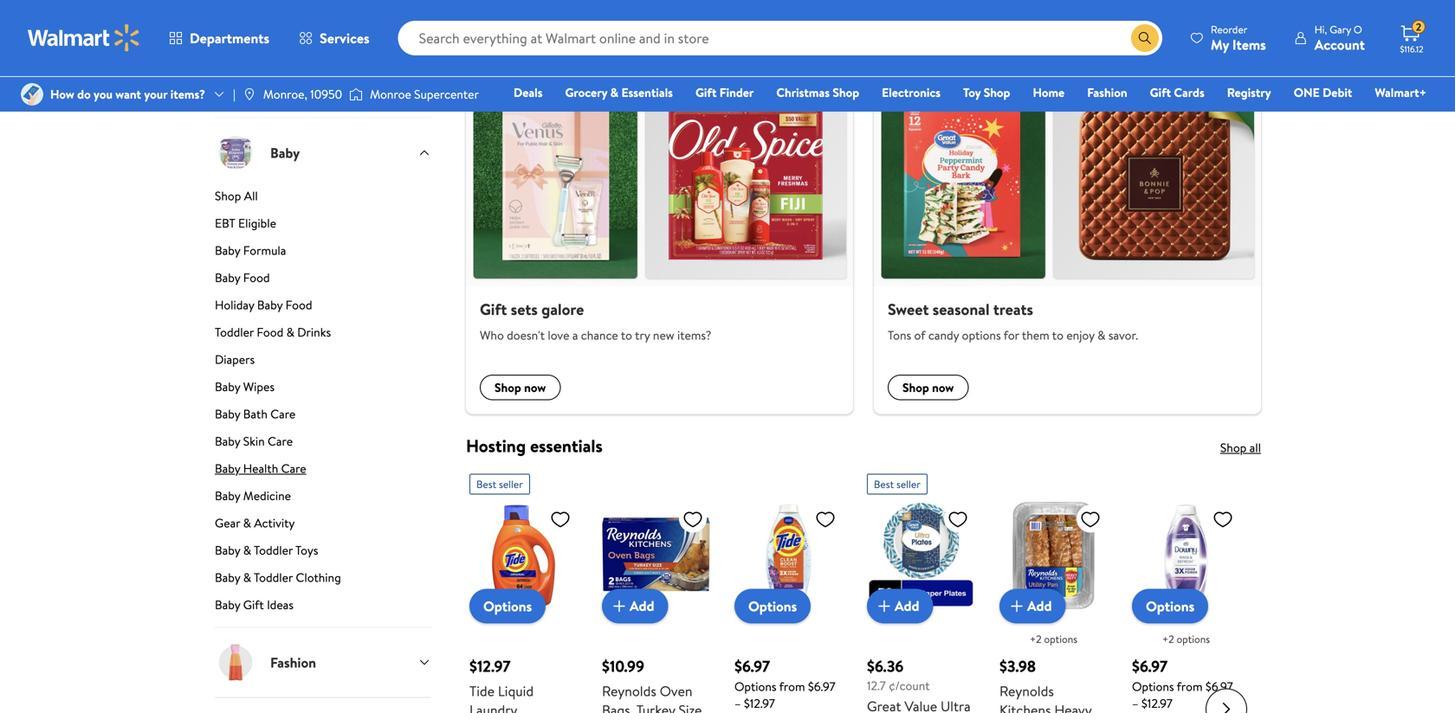 Task type: vqa. For each thing, say whether or not it's contained in the screenshot.
Baby Food
yes



Task type: describe. For each thing, give the bounding box(es) containing it.
electronics link
[[874, 83, 949, 102]]

baby bath care link
[[215, 406, 431, 430]]

toy
[[963, 84, 981, 101]]

best seller for product group containing $12.97
[[476, 477, 523, 492]]

shop right toy
[[984, 84, 1011, 101]]

add to favorites list, downy rinse & refresh laundry odor remover and fabric softener, 25.5 fl oz, fresh lavender image
[[1213, 509, 1234, 531]]

departments button
[[154, 17, 284, 59]]

eligible
[[238, 215, 276, 232]]

add to favorites list, tide deep cleansing liquid fabric rinse with 3x odor power, spring meadow, 25.5 fl oz image
[[815, 509, 836, 531]]

& for baby & toddler clothing
[[243, 570, 251, 586]]

options link for options from $6.97 – $12.97
[[735, 589, 811, 624]]

sweet seasonal treats tons of candy options for them to enjoy & savor.
[[888, 299, 1138, 344]]

shop now for seasonal
[[903, 379, 954, 396]]

home
[[1033, 84, 1065, 101]]

baby medicine link
[[215, 488, 431, 512]]

treats
[[994, 299, 1033, 320]]

clothing
[[296, 570, 341, 586]]

hosting
[[466, 434, 526, 458]]

shop right christmas
[[833, 84, 859, 101]]

0 horizontal spatial all
[[579, 31, 596, 55]]

best seller for product group containing $6.36
[[874, 477, 921, 492]]

1 options link from the left
[[470, 589, 546, 624]]

baby gift ideas link
[[215, 597, 431, 628]]

turkey
[[637, 701, 675, 714]]

gifts
[[513, 31, 548, 55]]

shop all link
[[1221, 440, 1261, 456]]

fashion inside dropdown button
[[270, 653, 316, 672]]

one debit link
[[1286, 83, 1360, 102]]

horse link
[[215, 32, 431, 56]]

walmart+
[[1375, 84, 1427, 101]]

$116.12
[[1400, 43, 1424, 55]]

bath
[[243, 406, 268, 423]]

add to cart image for "great value ultra disposable paper dinner plates, white, 10 inch, 50 plates, patterned" image on the right
[[874, 596, 895, 617]]

galore
[[542, 299, 584, 320]]

baby & toddler clothing link
[[215, 570, 431, 593]]

electronics
[[882, 84, 941, 101]]

0 horizontal spatial items?
[[170, 86, 205, 103]]

great
[[466, 31, 509, 55]]

health
[[243, 460, 278, 477]]

reynolds for $3.98
[[1000, 682, 1054, 701]]

tide
[[470, 682, 495, 701]]

options inside sweet seasonal treats tons of candy options for them to enjoy & savor.
[[962, 327, 1001, 344]]

services inside pet care services 'link'
[[264, 87, 307, 104]]

& for gear & activity
[[243, 515, 251, 532]]

deals
[[514, 84, 543, 101]]

your
[[144, 86, 167, 103]]

+2 for $6.97
[[1163, 632, 1174, 647]]

cards
[[1174, 84, 1205, 101]]

product group containing $3.98
[[1000, 467, 1108, 714]]

baby bath care
[[215, 406, 296, 423]]

2 $6.97 options from $6.97 – $12.97 from the left
[[1132, 656, 1233, 712]]

baby & toddler toys
[[215, 542, 318, 559]]

holiday baby food link
[[215, 297, 431, 321]]

one debit
[[1294, 84, 1353, 101]]

¢/count
[[889, 678, 930, 695]]

12.7
[[867, 678, 886, 695]]

product group containing $12.97
[[470, 467, 578, 714]]

add to cart image
[[1007, 596, 1027, 617]]

animal
[[244, 59, 281, 76]]

drinks
[[297, 324, 331, 341]]

 image for monroe, 10950
[[242, 87, 256, 101]]

gift finder link
[[688, 83, 762, 102]]

holiday baby food
[[215, 297, 312, 314]]

diapers
[[215, 351, 255, 368]]

seller for product group containing $6.36
[[897, 477, 921, 492]]

christmas
[[776, 84, 830, 101]]

baby for baby
[[270, 143, 300, 162]]

& for grocery & essentials
[[610, 84, 619, 101]]

grocery & essentials
[[565, 84, 673, 101]]

1 horizontal spatial $12.97
[[744, 696, 775, 712]]

add button for $3.98
[[1000, 589, 1066, 624]]

baby skin care link
[[215, 433, 431, 457]]

options for the tide liquid laundry detergent, original, 64 loads 92 fl oz, he compatible image
[[483, 597, 532, 616]]

tons
[[888, 327, 911, 344]]

best for the tide liquid laundry detergent, original, 64 loads 92 fl oz, he compatible image
[[476, 477, 496, 492]]

options link for $6.97
[[1132, 589, 1209, 624]]

toddler for baby & toddler clothing
[[254, 570, 293, 586]]

registry
[[1227, 84, 1271, 101]]

food for baby food
[[243, 269, 270, 286]]

& for baby & toddler toys
[[243, 542, 251, 559]]

care inside 'link'
[[236, 87, 261, 104]]

baby button
[[215, 117, 431, 188]]

baby food link
[[215, 269, 431, 293]]

candy
[[929, 327, 959, 344]]

reynolds oven bags, turkey size, 2 ct image
[[602, 502, 710, 610]]

search icon image
[[1138, 31, 1152, 45]]

to inside sweet seasonal treats tons of candy options for them to enjoy & savor.
[[1052, 327, 1064, 344]]

options for $6.97
[[1177, 632, 1210, 647]]

diapers link
[[215, 351, 431, 375]]

to inside gift sets galore who doesn't love a chance to try new items?
[[621, 327, 632, 344]]

reorder
[[1211, 22, 1248, 37]]

gift for finder
[[696, 84, 717, 101]]

$3.98
[[1000, 656, 1036, 678]]

bags,
[[602, 701, 634, 714]]

gear & activity link
[[215, 515, 431, 539]]

toddler food & drinks link
[[215, 324, 431, 348]]

kitchens
[[1000, 701, 1051, 714]]

baby formula link
[[215, 242, 431, 266]]

Walmart Site-Wide search field
[[398, 21, 1162, 55]]

gift left ideas
[[243, 597, 264, 614]]

gift cards
[[1150, 84, 1205, 101]]

2 add button from the left
[[867, 589, 933, 624]]

try
[[635, 327, 650, 344]]

items
[[1233, 35, 1266, 54]]

add to favorites list, reynolds kitchens heavy duty grilling pan, 13.25 x 9.63 x 3.5 inches image
[[1080, 509, 1101, 531]]

gear
[[215, 515, 240, 532]]

sweet seasonal treats list item
[[864, 69, 1272, 414]]

toddler food & drinks
[[215, 324, 331, 341]]

$6.36
[[867, 656, 904, 678]]

& inside sweet seasonal treats tons of candy options for them to enjoy & savor.
[[1098, 327, 1106, 344]]

Search search field
[[398, 21, 1162, 55]]

a
[[572, 327, 578, 344]]

holiday
[[215, 297, 254, 314]]

debit
[[1323, 84, 1353, 101]]

gift cards link
[[1142, 83, 1213, 102]]

farm
[[215, 59, 242, 76]]

+2 options for $6.97
[[1163, 632, 1210, 647]]

farm animal link
[[215, 59, 431, 83]]

shop all
[[215, 188, 258, 204]]

for inside sweet seasonal treats tons of candy options for them to enjoy & savor.
[[1004, 327, 1019, 344]]

hi, gary o account
[[1315, 22, 1365, 54]]

options for tide deep cleansing liquid fabric rinse with 3x odor power, spring meadow, 25.5 fl oz image
[[748, 597, 797, 616]]

add to cart image for reynolds oven bags, turkey size, 2 ct 'image'
[[609, 596, 630, 617]]

shop up add to favorites list, downy rinse & refresh laundry odor remover and fabric softener, 25.5 fl oz, fresh lavender image
[[1221, 440, 1247, 456]]

ebt eligible link
[[215, 215, 431, 239]]

savor.
[[1109, 327, 1138, 344]]

departments
[[190, 29, 269, 48]]

fashion inside 'link'
[[1087, 84, 1128, 101]]

2
[[1416, 20, 1422, 34]]

shop now for sets
[[495, 379, 546, 396]]

how
[[50, 86, 74, 103]]

them
[[1022, 327, 1050, 344]]

baby for baby health care
[[215, 460, 240, 477]]

baby for baby skin care
[[215, 433, 240, 450]]

2 horizontal spatial $12.97
[[1142, 696, 1173, 712]]

hi,
[[1315, 22, 1327, 37]]

1 from from the left
[[779, 679, 805, 696]]

2 add from the left
[[895, 597, 920, 616]]

now for sets
[[524, 379, 546, 396]]

baby for baby gift ideas
[[215, 597, 240, 614]]



Task type: locate. For each thing, give the bounding box(es) containing it.
& left drinks at the top left of the page
[[286, 324, 294, 341]]

now
[[524, 379, 546, 396], [932, 379, 954, 396]]

how do you want your items?
[[50, 86, 205, 103]]

baby left skin
[[215, 433, 240, 450]]

baby left ideas
[[215, 597, 240, 614]]

baby health care
[[215, 460, 306, 477]]

shop now inside gift sets galore list item
[[495, 379, 546, 396]]

1 shop now from the left
[[495, 379, 546, 396]]

1 vertical spatial toddler
[[254, 542, 293, 559]]

food up drinks at the top left of the page
[[286, 297, 312, 314]]

shop down who
[[495, 379, 521, 396]]

baby up holiday
[[215, 269, 240, 286]]

reynolds kitchens heavy duty grilling pan, 13.25 x 9.63 x 3.5 inches image
[[1000, 502, 1108, 610]]

add to cart image
[[609, 596, 630, 617], [874, 596, 895, 617]]

0 vertical spatial services
[[320, 29, 370, 48]]

baby down gear
[[215, 542, 240, 559]]

5 product group from the left
[[1000, 467, 1108, 714]]

ebt eligible
[[215, 215, 276, 232]]

walmart image
[[28, 24, 140, 52]]

add for $10.99
[[630, 597, 655, 616]]

from left 12.7 on the right
[[779, 679, 805, 696]]

2 vertical spatial food
[[257, 324, 283, 341]]

options up next slide for product carousel list icon
[[1177, 632, 1210, 647]]

great value ultra disposable paper dinner plates, white, 10 inch, 50 plates, patterned image
[[867, 502, 975, 610]]

baby for baby & toddler clothing
[[215, 570, 240, 586]]

add up $6.36
[[895, 597, 920, 616]]

0 horizontal spatial to
[[621, 327, 632, 344]]

baby for baby bath care
[[215, 406, 240, 423]]

now inside gift sets galore list item
[[524, 379, 546, 396]]

– right "oven"
[[735, 696, 741, 712]]

0 vertical spatial toddler
[[215, 324, 254, 341]]

food for toddler food & drinks
[[257, 324, 283, 341]]

seasonal
[[933, 299, 990, 320]]

items?
[[170, 86, 205, 103], [677, 327, 712, 344]]

+2 options
[[1030, 632, 1078, 647], [1163, 632, 1210, 647]]

fashion right home link
[[1087, 84, 1128, 101]]

3 add from the left
[[1027, 597, 1052, 616]]

options
[[483, 597, 532, 616], [748, 597, 797, 616], [1146, 597, 1195, 616], [735, 679, 777, 696], [1132, 679, 1174, 696]]

liquid
[[498, 682, 534, 701]]

baby wipes link
[[215, 379, 431, 402]]

add button up the $10.99
[[602, 589, 668, 624]]

baby up toddler food & drinks
[[257, 297, 283, 314]]

0 horizontal spatial reynolds
[[602, 682, 657, 701]]

gift up who
[[480, 299, 507, 320]]

add to cart image up $6.36
[[874, 596, 895, 617]]

items? inside gift sets galore who doesn't love a chance to try new items?
[[677, 327, 712, 344]]

1 horizontal spatial reynolds
[[1000, 682, 1054, 701]]

options down "seasonal" at the top of page
[[962, 327, 1001, 344]]

essentials
[[530, 434, 603, 458]]

toddler
[[215, 324, 254, 341], [254, 542, 293, 559], [254, 570, 293, 586]]

1 vertical spatial food
[[286, 297, 312, 314]]

1 horizontal spatial –
[[1132, 696, 1139, 712]]

$12.97
[[470, 656, 511, 678], [744, 696, 775, 712], [1142, 696, 1173, 712]]

2 horizontal spatial options
[[1177, 632, 1210, 647]]

seller for product group containing $12.97
[[499, 477, 523, 492]]

do
[[77, 86, 91, 103]]

+2 down downy rinse & refresh laundry odor remover and fabric softener, 25.5 fl oz, fresh lavender image
[[1163, 632, 1174, 647]]

1 horizontal spatial +2 options
[[1163, 632, 1210, 647]]

product group
[[470, 467, 578, 714], [602, 467, 710, 714], [735, 467, 843, 714], [867, 467, 975, 714], [1000, 467, 1108, 714], [1132, 467, 1241, 714]]

baby for baby medicine
[[215, 488, 240, 505]]

reynolds down the $10.99
[[602, 682, 657, 701]]

1 +2 options from the left
[[1030, 632, 1078, 647]]

toys
[[295, 542, 318, 559]]

2 – from the left
[[1132, 696, 1139, 712]]

best for "great value ultra disposable paper dinner plates, white, 10 inch, 50 plates, patterned" image on the right
[[874, 477, 894, 492]]

& right grocery
[[610, 84, 619, 101]]

1 seller from the left
[[499, 477, 523, 492]]

pet care services
[[215, 87, 307, 104]]

great gifts for all
[[466, 31, 596, 55]]

from left next slide for product carousel list icon
[[1177, 679, 1203, 696]]

$12.97 left next slide for product carousel list icon
[[1142, 696, 1173, 712]]

1 horizontal spatial for
[[1004, 327, 1019, 344]]

1 vertical spatial services
[[264, 87, 307, 104]]

baby inside dropdown button
[[270, 143, 300, 162]]

shop now down doesn't
[[495, 379, 546, 396]]

food down baby formula
[[243, 269, 270, 286]]

services inside services 'popup button'
[[320, 29, 370, 48]]

0 horizontal spatial add button
[[602, 589, 668, 624]]

0 horizontal spatial seller
[[499, 477, 523, 492]]

pet care services link
[[215, 87, 431, 117]]

–
[[735, 696, 741, 712], [1132, 696, 1139, 712]]

food down holiday baby food at the top left
[[257, 324, 283, 341]]

 image
[[21, 83, 43, 106]]

2 add to cart image from the left
[[874, 596, 895, 617]]

reynolds inside $10.99 reynolds oven bags, turkey size
[[602, 682, 657, 701]]

farm animal
[[215, 59, 281, 76]]

1 best seller from the left
[[476, 477, 523, 492]]

shop down of
[[903, 379, 929, 396]]

– right $3.98 reynolds kitchens heav
[[1132, 696, 1139, 712]]

2 best from the left
[[874, 477, 894, 492]]

2 shop now from the left
[[903, 379, 954, 396]]

1 vertical spatial items?
[[677, 327, 712, 344]]

0 horizontal spatial  image
[[242, 87, 256, 101]]

care for bath
[[270, 406, 296, 423]]

1 add button from the left
[[602, 589, 668, 624]]

baby up gear
[[215, 488, 240, 505]]

toddler down holiday
[[215, 324, 254, 341]]

add to favorites list, reynolds oven bags, turkey size, 2 ct image
[[683, 509, 703, 531]]

$12.97 right "oven"
[[744, 696, 775, 712]]

toddler down the activity on the bottom
[[254, 542, 293, 559]]

from
[[779, 679, 805, 696], [1177, 679, 1203, 696]]

2 best seller from the left
[[874, 477, 921, 492]]

0 vertical spatial food
[[243, 269, 270, 286]]

finder
[[720, 84, 754, 101]]

shop inside sweet seasonal treats list item
[[903, 379, 929, 396]]

0 horizontal spatial +2
[[1030, 632, 1042, 647]]

now down candy
[[932, 379, 954, 396]]

shop
[[833, 84, 859, 101], [984, 84, 1011, 101], [215, 188, 241, 204], [495, 379, 521, 396], [903, 379, 929, 396], [1221, 440, 1247, 456]]

toy shop
[[963, 84, 1011, 101]]

0 horizontal spatial fashion
[[270, 653, 316, 672]]

services button
[[284, 17, 384, 59]]

add button
[[602, 589, 668, 624], [867, 589, 933, 624], [1000, 589, 1066, 624]]

& inside grocery & essentials 'link'
[[610, 84, 619, 101]]

baby for baby food
[[215, 269, 240, 286]]

0 horizontal spatial $6.97 options from $6.97 – $12.97
[[735, 656, 836, 712]]

gear & activity
[[215, 515, 295, 532]]

baby for baby formula
[[215, 242, 240, 259]]

product group containing $6.36
[[867, 467, 975, 714]]

+2 up $3.98
[[1030, 632, 1042, 647]]

$3.98 reynolds kitchens heav
[[1000, 656, 1105, 714]]

now inside sweet seasonal treats list item
[[932, 379, 954, 396]]

one
[[1294, 84, 1320, 101]]

gift sets galore list item
[[456, 69, 864, 414]]

gift for cards
[[1150, 84, 1171, 101]]

2 now from the left
[[932, 379, 954, 396]]

0 horizontal spatial +2 options
[[1030, 632, 1078, 647]]

oven
[[660, 682, 693, 701]]

0 vertical spatial fashion
[[1087, 84, 1128, 101]]

list
[[456, 69, 1272, 414]]

baby left health
[[215, 460, 240, 477]]

next slide for product carousel list image
[[1206, 689, 1247, 714]]

$12.97 inside $12.97 tide liquid laundr
[[470, 656, 511, 678]]

1 vertical spatial all
[[1250, 440, 1261, 456]]

gift
[[696, 84, 717, 101], [1150, 84, 1171, 101], [480, 299, 507, 320], [243, 597, 264, 614]]

essentials
[[622, 84, 673, 101]]

baby formula
[[215, 242, 286, 259]]

shop inside gift sets galore list item
[[495, 379, 521, 396]]

add to cart image up the $10.99
[[609, 596, 630, 617]]

monroe supercenter
[[370, 86, 479, 103]]

care right health
[[281, 460, 306, 477]]

|
[[233, 86, 235, 103]]

toddler down baby & toddler toys
[[254, 570, 293, 586]]

gary
[[1330, 22, 1351, 37]]

gift left finder
[[696, 84, 717, 101]]

 image right 10950
[[349, 86, 363, 103]]

1 horizontal spatial add button
[[867, 589, 933, 624]]

2 +2 options from the left
[[1163, 632, 1210, 647]]

for left them
[[1004, 327, 1019, 344]]

shop now
[[495, 379, 546, 396], [903, 379, 954, 396]]

0 horizontal spatial $12.97
[[470, 656, 511, 678]]

options for $3.98
[[1044, 632, 1078, 647]]

care right '|'
[[236, 87, 261, 104]]

add button up $3.98
[[1000, 589, 1066, 624]]

reynolds inside $3.98 reynolds kitchens heav
[[1000, 682, 1054, 701]]

add button up $6.36
[[867, 589, 933, 624]]

baby for baby wipes
[[215, 379, 240, 395]]

shop now inside sweet seasonal treats list item
[[903, 379, 954, 396]]

services down animal
[[264, 87, 307, 104]]

1 horizontal spatial seller
[[897, 477, 921, 492]]

0 horizontal spatial add
[[630, 597, 655, 616]]

1 best from the left
[[476, 477, 496, 492]]

to right them
[[1052, 327, 1064, 344]]

medicine
[[243, 488, 291, 505]]

fashion down baby gift ideas link on the left
[[270, 653, 316, 672]]

baby down monroe,
[[270, 143, 300, 162]]

monroe
[[370, 86, 411, 103]]

new
[[653, 327, 675, 344]]

0 horizontal spatial shop now
[[495, 379, 546, 396]]

1 horizontal spatial now
[[932, 379, 954, 396]]

toddler for baby & toddler toys
[[254, 542, 293, 559]]

1 to from the left
[[621, 327, 632, 344]]

0 vertical spatial for
[[552, 31, 574, 55]]

1 vertical spatial for
[[1004, 327, 1019, 344]]

best seller up "great value ultra disposable paper dinner plates, white, 10 inch, 50 plates, patterned" image on the right
[[874, 477, 921, 492]]

3 product group from the left
[[735, 467, 843, 714]]

6 product group from the left
[[1132, 467, 1241, 714]]

$10.99 reynolds oven bags, turkey size
[[602, 656, 705, 714]]

1 horizontal spatial best seller
[[874, 477, 921, 492]]

0 vertical spatial items?
[[170, 86, 205, 103]]

1 +2 from the left
[[1030, 632, 1042, 647]]

add to favorites list, great value ultra disposable paper dinner plates, white, 10 inch, 50 plates, patterned image
[[948, 509, 969, 531]]

options
[[962, 327, 1001, 344], [1044, 632, 1078, 647], [1177, 632, 1210, 647]]

food
[[243, 269, 270, 286], [286, 297, 312, 314], [257, 324, 283, 341]]

for
[[552, 31, 574, 55], [1004, 327, 1019, 344]]

0 horizontal spatial options link
[[470, 589, 546, 624]]

add for +2 options
[[1027, 597, 1052, 616]]

4 product group from the left
[[867, 467, 975, 714]]

best seller down hosting
[[476, 477, 523, 492]]

sweet
[[888, 299, 929, 320]]

+2 options up $3.98
[[1030, 632, 1078, 647]]

2 from from the left
[[1177, 679, 1203, 696]]

toddler inside baby & toddler toys link
[[254, 542, 293, 559]]

tide deep cleansing liquid fabric rinse with 3x odor power, spring meadow, 25.5 fl oz image
[[735, 502, 843, 610]]

1 $6.97 options from $6.97 – $12.97 from the left
[[735, 656, 836, 712]]

0 vertical spatial all
[[579, 31, 596, 55]]

add up the $10.99
[[630, 597, 655, 616]]

3 add button from the left
[[1000, 589, 1066, 624]]

best down hosting
[[476, 477, 496, 492]]

0 horizontal spatial best
[[476, 477, 496, 492]]

registry link
[[1219, 83, 1279, 102]]

to
[[621, 327, 632, 344], [1052, 327, 1064, 344]]

baby gift ideas
[[215, 597, 294, 614]]

of
[[914, 327, 926, 344]]

baby up baby gift ideas at the bottom of the page
[[215, 570, 240, 586]]

1 horizontal spatial $6.97 options from $6.97 – $12.97
[[1132, 656, 1233, 712]]

& down gear & activity
[[243, 542, 251, 559]]

toy shop link
[[956, 83, 1018, 102]]

1 horizontal spatial fashion
[[1087, 84, 1128, 101]]

0 horizontal spatial services
[[264, 87, 307, 104]]

best up "great value ultra disposable paper dinner plates, white, 10 inch, 50 plates, patterned" image on the right
[[874, 477, 894, 492]]

0 horizontal spatial now
[[524, 379, 546, 396]]

add up $3.98
[[1027, 597, 1052, 616]]

care right bath
[[270, 406, 296, 423]]

add to favorites list, tide liquid laundry detergent, original, 64 loads 92 fl oz, he compatible image
[[550, 509, 571, 531]]

care
[[236, 87, 261, 104], [270, 406, 296, 423], [268, 433, 293, 450], [281, 460, 306, 477]]

add button for reynolds oven bags, turkey size
[[602, 589, 668, 624]]

options up $3.98 reynolds kitchens heav
[[1044, 632, 1078, 647]]

shop all link
[[215, 188, 431, 211]]

for right the gifts
[[552, 31, 574, 55]]

services
[[320, 29, 370, 48], [264, 87, 307, 104]]

+2 options up next slide for product carousel list icon
[[1163, 632, 1210, 647]]

$12.97 up tide
[[470, 656, 511, 678]]

care right skin
[[268, 433, 293, 450]]

& inside baby & toddler clothing link
[[243, 570, 251, 586]]

shop all
[[1221, 440, 1261, 456]]

1 horizontal spatial items?
[[677, 327, 712, 344]]

baby down ebt
[[215, 242, 240, 259]]

2 options link from the left
[[735, 589, 811, 624]]

gift inside gift sets galore who doesn't love a chance to try new items?
[[480, 299, 507, 320]]

2 product group from the left
[[602, 467, 710, 714]]

enjoy
[[1067, 327, 1095, 344]]

0 horizontal spatial –
[[735, 696, 741, 712]]

+2 options for $3.98
[[1030, 632, 1078, 647]]

all
[[579, 31, 596, 55], [1250, 440, 1261, 456]]

+2
[[1030, 632, 1042, 647], [1163, 632, 1174, 647]]

1 reynolds from the left
[[602, 682, 657, 701]]

 image
[[349, 86, 363, 103], [242, 87, 256, 101]]

now down doesn't
[[524, 379, 546, 396]]

2 horizontal spatial add
[[1027, 597, 1052, 616]]

baby medicine
[[215, 488, 291, 505]]

& up baby gift ideas at the bottom of the page
[[243, 570, 251, 586]]

0 horizontal spatial add to cart image
[[609, 596, 630, 617]]

items? right new at left
[[677, 327, 712, 344]]

formula
[[243, 242, 286, 259]]

$10.99
[[602, 656, 644, 678]]

1 add to cart image from the left
[[609, 596, 630, 617]]

1 horizontal spatial options link
[[735, 589, 811, 624]]

1 horizontal spatial +2
[[1163, 632, 1174, 647]]

pet
[[215, 87, 233, 104]]

baby for baby & toddler toys
[[215, 542, 240, 559]]

baby down diapers
[[215, 379, 240, 395]]

+2 for $3.98
[[1030, 632, 1042, 647]]

1 now from the left
[[524, 379, 546, 396]]

services up farm animal link at the top left of page
[[320, 29, 370, 48]]

sets
[[511, 299, 538, 320]]

1 vertical spatial fashion
[[270, 653, 316, 672]]

1 add from the left
[[630, 597, 655, 616]]

product group containing $10.99
[[602, 467, 710, 714]]

seller down hosting
[[499, 477, 523, 492]]

list containing gift sets galore
[[456, 69, 1272, 414]]

 image for monroe supercenter
[[349, 86, 363, 103]]

& inside baby & toddler toys link
[[243, 542, 251, 559]]

to left try
[[621, 327, 632, 344]]

toddler inside baby & toddler clothing link
[[254, 570, 293, 586]]

2 horizontal spatial add button
[[1000, 589, 1066, 624]]

1 horizontal spatial options
[[1044, 632, 1078, 647]]

walmart+ link
[[1367, 83, 1435, 102]]

1 horizontal spatial add
[[895, 597, 920, 616]]

3 options link from the left
[[1132, 589, 1209, 624]]

1 horizontal spatial add to cart image
[[874, 596, 895, 617]]

items? right "your"
[[170, 86, 205, 103]]

1 – from the left
[[735, 696, 741, 712]]

1 product group from the left
[[470, 467, 578, 714]]

my
[[1211, 35, 1229, 54]]

0 horizontal spatial best seller
[[476, 477, 523, 492]]

care for skin
[[268, 433, 293, 450]]

baby skin care
[[215, 433, 293, 450]]

0 horizontal spatial options
[[962, 327, 1001, 344]]

seller
[[499, 477, 523, 492], [897, 477, 921, 492]]

tide liquid laundry detergent, original, 64 loads 92 fl oz, he compatible image
[[470, 502, 578, 610]]

0 horizontal spatial from
[[779, 679, 805, 696]]

shop now down of
[[903, 379, 954, 396]]

reynolds for $10.99
[[602, 682, 657, 701]]

monroe, 10950
[[263, 86, 342, 103]]

1 horizontal spatial services
[[320, 29, 370, 48]]

shop left all
[[215, 188, 241, 204]]

1 horizontal spatial to
[[1052, 327, 1064, 344]]

2 seller from the left
[[897, 477, 921, 492]]

gift left cards
[[1150, 84, 1171, 101]]

2 horizontal spatial options link
[[1132, 589, 1209, 624]]

now for seasonal
[[932, 379, 954, 396]]

2 vertical spatial toddler
[[254, 570, 293, 586]]

 image right '|'
[[242, 87, 256, 101]]

options for downy rinse & refresh laundry odor remover and fabric softener, 25.5 fl oz, fresh lavender image
[[1146, 597, 1195, 616]]

& inside toddler food & drinks link
[[286, 324, 294, 341]]

2 to from the left
[[1052, 327, 1064, 344]]

downy rinse & refresh laundry odor remover and fabric softener, 25.5 fl oz, fresh lavender image
[[1132, 502, 1241, 610]]

supercenter
[[414, 86, 479, 103]]

& inside gear & activity link
[[243, 515, 251, 532]]

1 horizontal spatial from
[[1177, 679, 1203, 696]]

who
[[480, 327, 504, 344]]

all
[[244, 188, 258, 204]]

care for health
[[281, 460, 306, 477]]

deals link
[[506, 83, 551, 102]]

2 reynolds from the left
[[1000, 682, 1054, 701]]

0 horizontal spatial for
[[552, 31, 574, 55]]

gift for sets
[[480, 299, 507, 320]]

toddler inside toddler food & drinks link
[[215, 324, 254, 341]]

& right 'enjoy'
[[1098, 327, 1106, 344]]

reynolds down $3.98
[[1000, 682, 1054, 701]]

2 +2 from the left
[[1163, 632, 1174, 647]]

seller up "great value ultra disposable paper dinner plates, white, 10 inch, 50 plates, patterned" image on the right
[[897, 477, 921, 492]]

baby health care link
[[215, 460, 431, 484]]

baby & toddler clothing
[[215, 570, 341, 586]]

1 horizontal spatial  image
[[349, 86, 363, 103]]

1 horizontal spatial all
[[1250, 440, 1261, 456]]

1 horizontal spatial shop now
[[903, 379, 954, 396]]

1 horizontal spatial best
[[874, 477, 894, 492]]

baby left bath
[[215, 406, 240, 423]]

10950
[[310, 86, 342, 103]]

& right gear
[[243, 515, 251, 532]]



